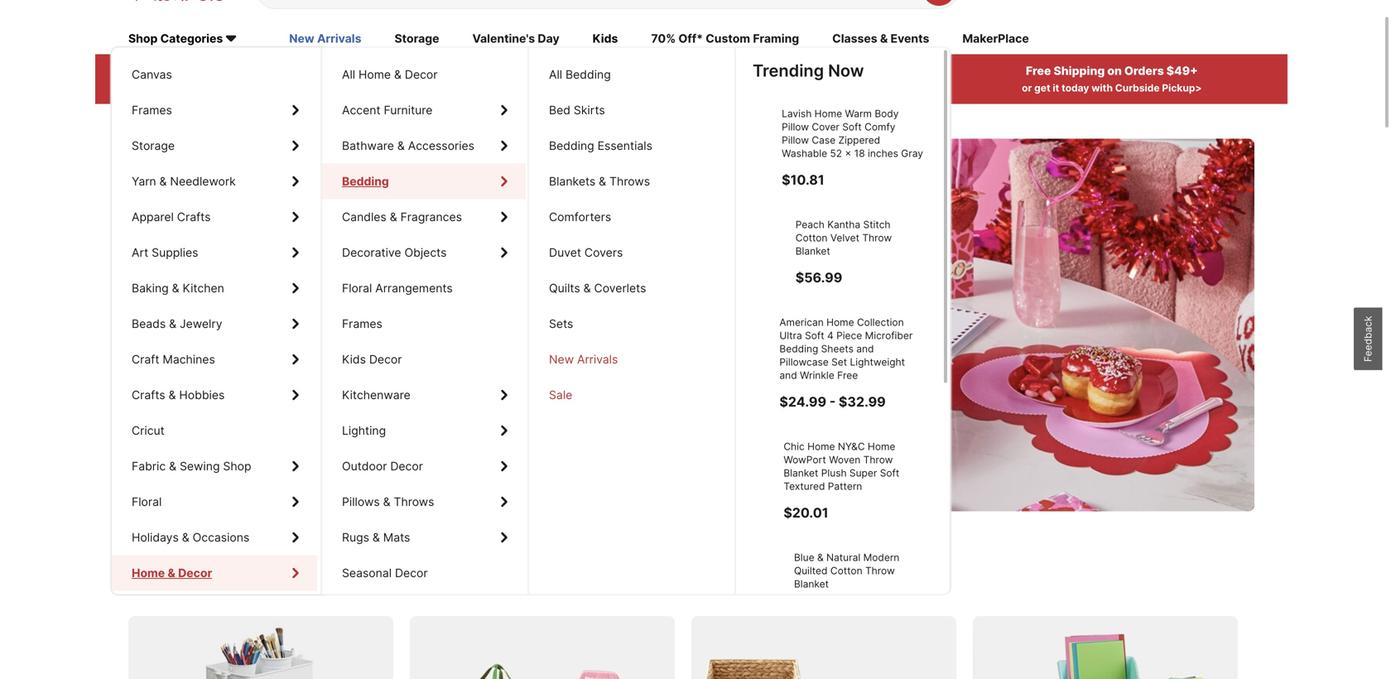 Task type: locate. For each thing, give the bounding box(es) containing it.
yarn & needlework
[[132, 174, 236, 188], [132, 174, 236, 188], [132, 174, 236, 188], [132, 174, 236, 188], [132, 174, 236, 188], [132, 174, 236, 188], [132, 174, 236, 188], [132, 174, 236, 188]]

1 horizontal spatial kids
[[593, 32, 618, 46]]

0 vertical spatial valentine's
[[473, 32, 535, 46]]

day up make
[[162, 274, 234, 324]]

apparel for new arrivals
[[132, 210, 174, 224]]

0 horizontal spatial day
[[162, 274, 234, 324]]

kitchen for shop categories
[[183, 281, 224, 295]]

sewing
[[180, 459, 220, 473], [180, 459, 220, 473], [180, 459, 220, 473], [180, 459, 220, 473], [180, 459, 220, 473], [180, 459, 220, 473], [180, 459, 220, 473], [180, 459, 220, 473]]

needlework
[[170, 174, 236, 188], [170, 174, 236, 188], [170, 174, 236, 188], [170, 174, 236, 188], [170, 174, 236, 188], [170, 174, 236, 188], [170, 174, 236, 188], [170, 174, 236, 188]]

0 vertical spatial free
[[1026, 64, 1052, 78]]

1 horizontal spatial new arrivals link
[[529, 342, 733, 377]]

1 vertical spatial throws
[[394, 495, 434, 509]]

1 horizontal spatial off
[[365, 227, 425, 278]]

apparel crafts
[[132, 210, 211, 224], [132, 210, 211, 224], [132, 210, 211, 224], [132, 210, 211, 224], [132, 210, 211, 224], [132, 210, 211, 224], [132, 210, 211, 224], [132, 210, 211, 224]]

for
[[373, 569, 400, 594]]

with right today
[[1092, 82, 1113, 94]]

decorative
[[342, 246, 401, 260]]

1 horizontal spatial new
[[549, 352, 574, 367]]

item undefined image left blue
[[753, 551, 806, 604]]

quilts & coverlets link
[[529, 270, 733, 306]]

bedding essentials
[[549, 139, 653, 153]]

0 vertical spatial throws
[[610, 174, 650, 188]]

0 horizontal spatial free
[[838, 369, 858, 381]]

new arrivals inside the new arrivals link
[[549, 352, 618, 367]]

cotton down peach
[[819, 232, 851, 244]]

beads & jewelry for shop categories
[[132, 317, 222, 331]]

regular
[[248, 64, 292, 78]]

$24.99
[[780, 394, 827, 410]]

blanket up textured
[[784, 467, 819, 479]]

art supplies link for kids
[[112, 235, 317, 270]]

craft machines link for valentine's day
[[112, 342, 317, 377]]

throw down modern
[[890, 565, 920, 577]]

0 horizontal spatial off
[[209, 64, 227, 78]]

throw inside blue & natural modern quilted cotton throw blanket
[[890, 565, 920, 577]]

0 horizontal spatial cotton
[[819, 232, 851, 244]]

1 horizontal spatial soft
[[843, 121, 862, 133]]

pillow down the lavish
[[782, 121, 809, 133]]

crafts & hobbies link for classes & events
[[112, 377, 317, 413]]

1 horizontal spatial throws
[[610, 174, 650, 188]]

frames for valentine's day
[[132, 103, 172, 117]]

1 vertical spatial throw
[[864, 454, 893, 466]]

new arrivals link down quilts & coverlets link
[[529, 342, 733, 377]]

card.³
[[738, 82, 768, 94]]

blanket inside "chic home ny&c home wowport woven throw blanket plush super soft textured pattern"
[[784, 467, 819, 479]]

lighting
[[342, 424, 386, 438]]

in
[[698, 64, 709, 78]]

kids link
[[593, 30, 618, 49]]

item undefined image left peach
[[753, 218, 806, 271]]

holidays & occasions link for shop categories
[[112, 520, 317, 555]]

on up curbside
[[1108, 64, 1122, 78]]

yarn for storage
[[132, 174, 156, 188]]

apparel for storage
[[132, 210, 174, 224]]

jewelry
[[180, 317, 222, 331], [180, 317, 222, 331], [180, 317, 222, 331], [180, 317, 222, 331], [180, 317, 222, 331], [180, 317, 222, 331], [180, 317, 222, 331], [180, 317, 222, 331]]

textured
[[784, 480, 825, 492]]

baking
[[132, 281, 169, 295], [132, 281, 169, 295], [132, 281, 169, 295], [132, 281, 169, 295], [132, 281, 169, 295], [132, 281, 169, 295], [132, 281, 169, 295], [132, 281, 169, 295]]

1 with from the left
[[185, 82, 206, 94]]

blanket
[[819, 245, 854, 257], [784, 467, 819, 479], [819, 578, 854, 590]]

1 horizontal spatial free
[[1026, 64, 1052, 78]]

holidays & occasions for kids
[[132, 531, 250, 545]]

new arrivals link up price
[[289, 30, 362, 49]]

1 vertical spatial now
[[212, 394, 238, 409]]

1 horizontal spatial new arrivals
[[549, 352, 618, 367]]

cricut link for 70% off* custom framing
[[112, 413, 317, 449]]

occasions
[[193, 531, 250, 545], [193, 531, 250, 545], [193, 531, 250, 545], [193, 531, 250, 545], [193, 531, 250, 545], [193, 531, 250, 545], [193, 531, 250, 545], [193, 531, 250, 545]]

0 vertical spatial throw
[[886, 232, 916, 244]]

0 vertical spatial new arrivals
[[289, 32, 362, 46]]

2 horizontal spatial all
[[549, 68, 563, 82]]

it right get
[[1053, 82, 1060, 94]]

art for valentine's day
[[132, 246, 148, 260]]

yarn & needlework link for valentine's day
[[112, 164, 317, 199]]

cricut link for kids
[[112, 413, 317, 449]]

day inside up to 40% off valentine's day supplies
[[162, 274, 234, 324]]

craft machines link for storage
[[112, 342, 317, 377]]

0 horizontal spatial new arrivals link
[[289, 30, 362, 49]]

cotton
[[819, 232, 851, 244], [856, 565, 888, 577]]

day up all bedding
[[538, 32, 560, 46]]

item undefined image inside blue & natural modern quilted cotton throw blanket link
[[753, 551, 806, 604]]

18
[[855, 147, 865, 159]]

shop for 70% off* custom framing
[[223, 459, 251, 473]]

1 vertical spatial arrivals
[[577, 352, 618, 367]]

sets link
[[529, 306, 733, 342]]

now down make
[[212, 394, 238, 409]]

throws down bedding essentials link
[[610, 174, 650, 188]]

art supplies for classes & events
[[132, 246, 198, 260]]

jewelry for storage
[[180, 317, 222, 331]]

holidays & occasions for shop categories
[[132, 531, 250, 545]]

art for 70% off* custom framing
[[132, 246, 148, 260]]

& inside blue & natural modern quilted cotton throw blanket
[[842, 552, 849, 564]]

throw inside "chic home ny&c home wowport woven throw blanket plush super soft textured pattern"
[[864, 454, 893, 466]]

jewelry for classes & events
[[180, 317, 222, 331]]

floral for 70% off* custom framing
[[132, 495, 162, 509]]

crafts & hobbies link for valentine's day
[[112, 377, 317, 413]]

jewelry for valentine's day
[[180, 317, 222, 331]]

0 horizontal spatial now
[[212, 394, 238, 409]]

0 horizontal spatial kids
[[342, 352, 366, 367]]

heartfelt.
[[381, 336, 468, 361]]

frames for shop categories
[[132, 103, 172, 117]]

kitchen for storage
[[183, 281, 224, 295]]

holidays & occasions link for new arrivals
[[112, 520, 317, 555]]

1 vertical spatial pillow
[[782, 134, 809, 146]]

beads & jewelry link for classes & events
[[112, 306, 317, 342]]

0 horizontal spatial it
[[218, 336, 232, 361]]

crafts & hobbies link for new arrivals
[[112, 377, 317, 413]]

holidays for new arrivals
[[132, 531, 179, 545]]

1 vertical spatial item undefined image
[[753, 551, 806, 604]]

kids up kitchenware at the bottom left of page
[[342, 352, 366, 367]]

& inside earn 9% in rewards when you use your michaels™ credit card.³ details & apply>
[[807, 82, 813, 94]]

pillowcase
[[780, 356, 829, 368]]

decorative objects link
[[322, 235, 526, 270]]

$32.99
[[839, 394, 886, 410]]

0 horizontal spatial new
[[289, 32, 315, 46]]

with inside '20% off all regular price purchases with code daily23us. exclusions apply>'
[[185, 82, 206, 94]]

art supplies for kids
[[132, 246, 198, 260]]

fabric & sewing shop link for valentine's day
[[112, 449, 317, 484]]

throws up rugs & mats link in the bottom left of the page
[[394, 495, 434, 509]]

kids up all bedding
[[593, 32, 618, 46]]

classes & events link
[[833, 30, 930, 49]]

all up code
[[230, 64, 245, 78]]

craft for shop categories
[[132, 352, 159, 367]]

new up price
[[289, 32, 315, 46]]

sewing for classes & events
[[180, 459, 220, 473]]

floral link for new arrivals
[[112, 484, 317, 520]]

canvas for storage
[[132, 68, 172, 82]]

new arrivals up price
[[289, 32, 362, 46]]

craft for classes & events
[[132, 352, 159, 367]]

free up get
[[1026, 64, 1052, 78]]

throw inside peach kantha stitch cotton velvet throw blanket
[[886, 232, 916, 244]]

1 vertical spatial free
[[838, 369, 858, 381]]

beads for storage
[[132, 317, 166, 331]]

baking & kitchen link for valentine's day
[[112, 270, 317, 306]]

sewing for kids
[[180, 459, 220, 473]]

woven
[[829, 454, 861, 466]]

and up kitchenware at the bottom left of page
[[341, 336, 376, 361]]

home
[[359, 68, 391, 82], [815, 108, 843, 120], [827, 316, 854, 328], [808, 441, 835, 453], [868, 441, 896, 453], [132, 566, 164, 580], [132, 566, 164, 580], [132, 566, 164, 580], [132, 566, 164, 580], [132, 566, 164, 580], [132, 566, 164, 580], [132, 566, 164, 580], [132, 566, 165, 580]]

blanket down peach
[[819, 245, 854, 257]]

soft inside lavish home warm body pillow cover soft comfy pillow case zippered washable 52 x 18 inches gray
[[843, 121, 862, 133]]

2 item undefined image from the top
[[753, 551, 806, 604]]

arrivals down sets link
[[577, 352, 618, 367]]

soft down warm
[[843, 121, 862, 133]]

floral arrangements
[[342, 281, 453, 295]]

apparel for classes & events
[[132, 210, 174, 224]]

apparel crafts link for 70% off* custom framing
[[112, 199, 317, 235]]

inches
[[868, 147, 899, 159]]

storage link for 70% off* custom framing
[[112, 128, 317, 164]]

1 vertical spatial cotton
[[856, 565, 888, 577]]

purchases
[[327, 64, 388, 78]]

fabric for shop categories
[[132, 459, 166, 473]]

pillow up the washable
[[782, 134, 809, 146]]

or
[[1022, 82, 1032, 94]]

0 vertical spatial day
[[538, 32, 560, 46]]

super
[[850, 467, 877, 479]]

blanket down quilted at the bottom of the page
[[819, 578, 854, 590]]

on right save
[[180, 569, 205, 594]]

yarn & needlework for 70% off* custom framing
[[132, 174, 236, 188]]

fabric & sewing shop link
[[112, 449, 317, 484], [112, 449, 317, 484], [112, 449, 317, 484], [112, 449, 317, 484], [112, 449, 317, 484], [112, 449, 317, 484], [112, 449, 317, 484], [112, 449, 317, 484]]

off
[[209, 64, 227, 78], [365, 227, 425, 278]]

baking & kitchen
[[132, 281, 224, 295], [132, 281, 224, 295], [132, 281, 224, 295], [132, 281, 224, 295], [132, 281, 224, 295], [132, 281, 224, 295], [132, 281, 224, 295], [132, 281, 224, 295]]

accent furniture link
[[322, 92, 526, 128]]

kids for kids decor
[[342, 352, 366, 367]]

new down sets
[[549, 352, 574, 367]]

1 vertical spatial valentine's
[[434, 227, 638, 278]]

0 vertical spatial it
[[1053, 82, 1060, 94]]

0 horizontal spatial soft
[[805, 330, 825, 342]]

bedding up pillowcase
[[780, 343, 819, 355]]

0 vertical spatial kids
[[593, 32, 618, 46]]

yarn & needlework link for new arrivals
[[112, 164, 317, 199]]

1 horizontal spatial on
[[1108, 64, 1122, 78]]

needlework for shop categories
[[170, 174, 236, 188]]

floral
[[342, 281, 372, 295], [132, 495, 162, 509], [132, 495, 162, 509], [132, 495, 162, 509], [132, 495, 162, 509], [132, 495, 162, 509], [132, 495, 162, 509], [132, 495, 162, 509], [132, 495, 162, 509]]

kitchen
[[183, 281, 224, 295], [183, 281, 224, 295], [183, 281, 224, 295], [183, 281, 224, 295], [183, 281, 224, 295], [183, 281, 224, 295], [183, 281, 224, 295], [183, 281, 224, 295]]

valentine's
[[473, 32, 535, 46], [434, 227, 638, 278]]

home & decor link for 70% off* custom framing
[[112, 555, 317, 591]]

free shipping on orders $49+ or get it today with curbside pickup>
[[1022, 64, 1202, 94]]

pillows & throws link
[[322, 484, 526, 520]]

white rolling cart with art supplies image
[[128, 616, 393, 679]]

canvas link for new arrivals
[[112, 57, 317, 92]]

fabric & sewing shop
[[132, 459, 251, 473], [132, 459, 251, 473], [132, 459, 251, 473], [132, 459, 251, 473], [132, 459, 251, 473], [132, 459, 251, 473], [132, 459, 251, 473], [132, 459, 251, 473]]

canvas for valentine's day
[[132, 68, 172, 82]]

0 vertical spatial on
[[1108, 64, 1122, 78]]

craft machines link for shop categories
[[112, 342, 317, 377]]

supplies for storage
[[152, 246, 198, 260]]

storage link for new arrivals
[[112, 128, 317, 164]]

soft right super
[[880, 467, 900, 479]]

storage link for kids
[[112, 128, 317, 164]]

now inside button
[[212, 394, 238, 409]]

kids decor
[[342, 352, 402, 367]]

0 horizontal spatial all
[[230, 64, 245, 78]]

craft machines for classes & events
[[132, 352, 215, 367]]

crafts & hobbies link for kids
[[112, 377, 317, 413]]

1 vertical spatial soft
[[805, 330, 825, 342]]

2 vertical spatial throw
[[890, 565, 920, 577]]

it right make
[[218, 336, 232, 361]]

up to 40% off valentine's day supplies
[[162, 227, 638, 324]]

beads & jewelry
[[132, 317, 222, 331], [132, 317, 222, 331], [132, 317, 222, 331], [132, 317, 222, 331], [132, 317, 222, 331], [132, 317, 222, 331], [132, 317, 222, 331], [132, 317, 222, 331]]

2 horizontal spatial and
[[857, 343, 874, 355]]

item undefined image
[[753, 218, 806, 271], [753, 551, 806, 604]]

and up lightweight
[[857, 343, 874, 355]]

$20.01
[[784, 505, 829, 521]]

apparel crafts for classes & events
[[132, 210, 211, 224]]

1 vertical spatial new
[[549, 352, 574, 367]]

it
[[1053, 82, 1060, 94], [218, 336, 232, 361]]

2 with from the left
[[1092, 82, 1113, 94]]

handmade
[[237, 336, 336, 361]]

1 horizontal spatial now
[[828, 60, 864, 81]]

1 vertical spatial day
[[162, 274, 234, 324]]

1 horizontal spatial it
[[1053, 82, 1060, 94]]

now
[[828, 60, 864, 81], [212, 394, 238, 409]]

all up when
[[549, 68, 563, 82]]

with inside free shipping on orders $49+ or get it today with curbside pickup>
[[1092, 82, 1113, 94]]

three water hyacinth baskets in white, brown and tan image
[[692, 616, 957, 679]]

cotton down natural at right
[[856, 565, 888, 577]]

shop for kids
[[223, 459, 251, 473]]

holidays & occasions link for 70% off* custom framing
[[112, 520, 317, 555]]

soft left 4 at right
[[805, 330, 825, 342]]

crafts & hobbies for kids
[[132, 388, 225, 402]]

now up apply>
[[828, 60, 864, 81]]

free down set
[[838, 369, 858, 381]]

$10.81
[[782, 172, 825, 188]]

0 vertical spatial cotton
[[819, 232, 851, 244]]

0 vertical spatial soft
[[843, 121, 862, 133]]

throw up super
[[864, 454, 893, 466]]

2 vertical spatial blanket
[[819, 578, 854, 590]]

pattern
[[828, 480, 863, 492]]

and down pillowcase
[[780, 369, 797, 381]]

1 vertical spatial blanket
[[784, 467, 819, 479]]

0 horizontal spatial with
[[185, 82, 206, 94]]

blanket for blue
[[819, 578, 854, 590]]

lavish home warm body pillow cover soft comfy pillow case zippered washable 52 x 18 inches gray
[[782, 108, 924, 159]]

40%
[[272, 227, 355, 278]]

pillows
[[342, 495, 380, 509]]

baking & kitchen link for 70% off* custom framing
[[112, 270, 317, 306]]

1 horizontal spatial all
[[342, 68, 355, 82]]

craft for storage
[[132, 352, 159, 367]]

holidays & occasions link for storage
[[112, 520, 317, 555]]

blankets & throws
[[549, 174, 650, 188]]

microfiber
[[865, 330, 913, 342]]

floral for valentine's day
[[132, 495, 162, 509]]

0 vertical spatial pillow
[[782, 121, 809, 133]]

1 vertical spatial new arrivals link
[[529, 342, 733, 377]]

throw down stitch
[[886, 232, 916, 244]]

arrivals up the purchases
[[317, 32, 362, 46]]

0 vertical spatial blanket
[[819, 245, 854, 257]]

accessories
[[408, 139, 475, 153]]

kids decor link
[[322, 342, 526, 377]]

shop categories
[[128, 32, 223, 46]]

skirts
[[574, 103, 605, 117]]

categories
[[160, 32, 223, 46]]

yarn
[[132, 174, 156, 188], [132, 174, 156, 188], [132, 174, 156, 188], [132, 174, 156, 188], [132, 174, 156, 188], [132, 174, 156, 188], [132, 174, 156, 188], [132, 174, 156, 188]]

all up apply>
[[342, 68, 355, 82]]

throws
[[610, 174, 650, 188], [394, 495, 434, 509]]

soft inside "chic home ny&c home wowport woven throw blanket plush super soft textured pattern"
[[880, 467, 900, 479]]

0 vertical spatial off
[[209, 64, 227, 78]]

0 vertical spatial now
[[828, 60, 864, 81]]

0 vertical spatial new
[[289, 32, 315, 46]]

art
[[132, 246, 148, 260], [132, 246, 148, 260], [132, 246, 148, 260], [132, 246, 148, 260], [132, 246, 148, 260], [132, 246, 148, 260], [132, 246, 148, 260], [132, 246, 148, 260]]

1 horizontal spatial with
[[1092, 82, 1113, 94]]

all inside '20% off all regular price purchases with code daily23us. exclusions apply>'
[[230, 64, 245, 78]]

machines for classes & events
[[163, 352, 215, 367]]

0 horizontal spatial arrivals
[[317, 32, 362, 46]]

1 vertical spatial new arrivals
[[549, 352, 618, 367]]

2 horizontal spatial soft
[[880, 467, 900, 479]]

shop inside shop now button
[[181, 394, 209, 409]]

1 vertical spatial off
[[365, 227, 425, 278]]

blue
[[819, 552, 840, 564]]

new
[[289, 32, 315, 46], [549, 352, 574, 367]]

soft inside american home collection ultra soft 4 piece microfiber bedding sheets and pillowcase set lightweight and wrinkle free
[[805, 330, 825, 342]]

quilts & coverlets
[[549, 281, 646, 295]]

0 horizontal spatial on
[[180, 569, 205, 594]]

0 vertical spatial new arrivals link
[[289, 30, 362, 49]]

0 horizontal spatial throws
[[394, 495, 434, 509]]

fabric & sewing shop for shop categories
[[132, 459, 251, 473]]

1 horizontal spatial arrivals
[[577, 352, 618, 367]]

bathware & accessories
[[342, 139, 475, 153]]

candles & fragrances link
[[322, 199, 526, 235]]

kids for kids
[[593, 32, 618, 46]]

beads for 70% off* custom framing
[[132, 317, 166, 331]]

arrivals for the new arrivals link to the left
[[317, 32, 362, 46]]

2 vertical spatial soft
[[880, 467, 900, 479]]

cotton inside blue & natural modern quilted cotton throw blanket
[[856, 565, 888, 577]]

1 horizontal spatial cotton
[[856, 565, 888, 577]]

0 vertical spatial item undefined image
[[753, 218, 806, 271]]

0 horizontal spatial new arrivals
[[289, 32, 362, 46]]

free inside american home collection ultra soft 4 piece microfiber bedding sheets and pillowcase set lightweight and wrinkle free
[[838, 369, 858, 381]]

jewelry for kids
[[180, 317, 222, 331]]

beads & jewelry link for storage
[[112, 306, 317, 342]]

new arrivals down sets
[[549, 352, 618, 367]]

colorful plastic storage bins image
[[973, 616, 1238, 679]]

valentine's day
[[473, 32, 560, 46]]

all
[[230, 64, 245, 78], [342, 68, 355, 82], [549, 68, 563, 82]]

shop for storage
[[223, 459, 251, 473]]

chic
[[784, 441, 805, 453]]

floral for new arrivals
[[132, 495, 162, 509]]

baking for kids
[[132, 281, 169, 295]]

&
[[880, 32, 888, 46], [394, 68, 402, 82], [807, 82, 813, 94], [397, 139, 405, 153], [159, 174, 167, 188], [159, 174, 167, 188], [159, 174, 167, 188], [159, 174, 167, 188], [159, 174, 167, 188], [159, 174, 167, 188], [159, 174, 167, 188], [159, 174, 167, 188], [599, 174, 606, 188], [390, 210, 397, 224], [172, 281, 179, 295], [172, 281, 179, 295], [172, 281, 179, 295], [172, 281, 179, 295], [172, 281, 179, 295], [172, 281, 179, 295], [172, 281, 179, 295], [172, 281, 179, 295], [584, 281, 591, 295], [169, 317, 176, 331], [169, 317, 176, 331], [169, 317, 176, 331], [169, 317, 176, 331], [169, 317, 176, 331], [169, 317, 176, 331], [169, 317, 176, 331], [169, 317, 176, 331], [169, 388, 176, 402], [169, 388, 176, 402], [169, 388, 176, 402], [169, 388, 176, 402], [169, 388, 176, 402], [169, 388, 176, 402], [169, 388, 176, 402], [169, 388, 176, 402], [169, 459, 176, 473], [169, 459, 176, 473], [169, 459, 176, 473], [169, 459, 176, 473], [169, 459, 176, 473], [169, 459, 176, 473], [169, 459, 176, 473], [169, 459, 176, 473], [383, 495, 391, 509], [182, 531, 189, 545], [182, 531, 189, 545], [182, 531, 189, 545], [182, 531, 189, 545], [182, 531, 189, 545], [182, 531, 189, 545], [182, 531, 189, 545], [182, 531, 189, 545], [373, 531, 380, 545], [842, 552, 849, 564], [167, 566, 175, 580], [167, 566, 175, 580], [167, 566, 175, 580], [167, 566, 175, 580], [167, 566, 175, 580], [167, 566, 175, 580], [167, 566, 175, 580], [168, 566, 175, 580]]

rugs
[[342, 531, 369, 545]]

blanket inside blue & natural modern quilted cotton throw blanket
[[819, 578, 854, 590]]

with down 20%
[[185, 82, 206, 94]]

0 vertical spatial arrivals
[[317, 32, 362, 46]]

home & decor for 70% off* custom framing
[[132, 566, 211, 580]]

beads & jewelry link for valentine's day
[[112, 306, 317, 342]]

home inside american home collection ultra soft 4 piece microfiber bedding sheets and pillowcase set lightweight and wrinkle free
[[827, 316, 854, 328]]

0 horizontal spatial and
[[341, 336, 376, 361]]

art supplies link for valentine's day
[[112, 235, 317, 270]]

$56.99
[[819, 270, 866, 286]]

bedding link
[[322, 164, 526, 199]]

1 vertical spatial kids
[[342, 352, 366, 367]]

new arrivals
[[289, 32, 362, 46], [549, 352, 618, 367]]

shop inside shop categories link
[[128, 32, 158, 46]]

yarn & needlework link for 70% off* custom framing
[[112, 164, 317, 199]]



Task type: describe. For each thing, give the bounding box(es) containing it.
fragrances
[[401, 210, 462, 224]]

jewelry for 70% off* custom framing
[[180, 317, 222, 331]]

quilted
[[819, 565, 853, 577]]

blanket inside peach kantha stitch cotton velvet throw blanket
[[819, 245, 854, 257]]

cricut for valentine's day
[[132, 424, 165, 438]]

valentine's inside valentine's day link
[[473, 32, 535, 46]]

art for storage
[[132, 246, 148, 260]]

jewelry for shop categories
[[180, 317, 222, 331]]

bedding inside american home collection ultra soft 4 piece microfiber bedding sheets and pillowcase set lightweight and wrinkle free
[[780, 343, 819, 355]]

fabric for new arrivals
[[132, 459, 166, 473]]

arrangements
[[375, 281, 453, 295]]

bed skirts
[[549, 103, 605, 117]]

art supplies for 70% off* custom framing
[[132, 246, 198, 260]]

classes & events
[[833, 32, 930, 46]]

fabric & sewing shop for 70% off* custom framing
[[132, 459, 251, 473]]

you
[[588, 82, 606, 94]]

table of valentines day decor image
[[128, 139, 1255, 512]]

home & decor for valentine's day
[[132, 566, 211, 580]]

fabric & sewing shop link for classes & events
[[112, 449, 317, 484]]

kitchen for new arrivals
[[183, 281, 224, 295]]

yarn & needlework for new arrivals
[[132, 174, 236, 188]]

shop now button
[[162, 382, 257, 421]]

fabric & sewing shop link for kids
[[112, 449, 317, 484]]

to
[[224, 227, 262, 278]]

crafts & hobbies for 70% off* custom framing
[[132, 388, 225, 402]]

beads & jewelry link for shop categories
[[112, 306, 317, 342]]

shop now
[[181, 394, 238, 409]]

free inside free shipping on orders $49+ or get it today with curbside pickup>
[[1026, 64, 1052, 78]]

floral link for shop categories
[[112, 484, 317, 520]]

bathware & accessories link
[[322, 128, 526, 164]]

2 pillow from the top
[[782, 134, 809, 146]]

beads & jewelry link for kids
[[112, 306, 317, 342]]

outdoor
[[342, 459, 387, 473]]

blue & natural modern quilted cotton throw blanket link
[[753, 551, 925, 622]]

hobbies for classes & events
[[179, 388, 225, 402]]

supplies for 70% off* custom framing
[[152, 246, 198, 260]]

home & decor link for kids
[[112, 555, 317, 591]]

1 vertical spatial on
[[180, 569, 205, 594]]

valentine's inside up to 40% off valentine's day supplies
[[434, 227, 638, 278]]

storage for storage
[[132, 139, 175, 153]]

home inside lavish home warm body pillow cover soft comfy pillow case zippered washable 52 x 18 inches gray
[[815, 108, 843, 120]]

apply>
[[816, 82, 851, 94]]

details
[[771, 82, 804, 94]]

baking for storage
[[132, 281, 169, 295]]

art supplies link for shop categories
[[112, 235, 317, 270]]

throw for home
[[864, 454, 893, 466]]

1 item undefined image from the top
[[753, 218, 806, 271]]

hobbies for new arrivals
[[179, 388, 225, 402]]

holidays for kids
[[132, 531, 179, 545]]

classes
[[833, 32, 878, 46]]

events
[[891, 32, 930, 46]]

floral link for classes & events
[[112, 484, 317, 520]]

1 pillow from the top
[[782, 121, 809, 133]]

x
[[845, 147, 852, 159]]

plush
[[822, 467, 847, 479]]

craft machines for 70% off* custom framing
[[132, 352, 215, 367]]

supplies for valentine's day
[[152, 246, 198, 260]]

70% off* custom framing link
[[651, 30, 799, 49]]

holidays for shop categories
[[132, 531, 179, 545]]

michaels™
[[653, 82, 703, 94]]

cotton inside peach kantha stitch cotton velvet throw blanket
[[819, 232, 851, 244]]

70% off* custom framing
[[651, 32, 799, 46]]

candles & fragrances
[[342, 210, 462, 224]]

apparel for 70% off* custom framing
[[132, 210, 174, 224]]

mats
[[383, 531, 410, 545]]

fabric & sewing shop link for 70% off* custom framing
[[112, 449, 317, 484]]

pillows & throws
[[342, 495, 434, 509]]

zippered
[[839, 134, 881, 146]]

earn
[[649, 64, 675, 78]]

all bedding link
[[529, 57, 733, 92]]

wrinkle
[[800, 369, 835, 381]]

chic home ny&c home wowport woven throw blanket plush super soft textured pattern
[[784, 441, 900, 492]]

save on creative storage for every space.
[[128, 569, 529, 594]]

makerplace link
[[963, 30, 1029, 49]]

apparel crafts link for storage
[[112, 199, 317, 235]]

baking & kitchen for kids
[[132, 281, 224, 295]]

occasions for new arrivals
[[193, 531, 250, 545]]

craft machines for new arrivals
[[132, 352, 215, 367]]

covers
[[585, 246, 623, 260]]

accent furniture
[[342, 103, 433, 117]]

all bedding
[[549, 68, 611, 82]]

yarn & needlework for kids
[[132, 174, 236, 188]]

yarn & needlework link for shop categories
[[112, 164, 317, 199]]

warm
[[845, 108, 872, 120]]

off inside up to 40% off valentine's day supplies
[[365, 227, 425, 278]]

blue & natural modern quilted cotton throw blanket
[[819, 552, 925, 590]]

get
[[1035, 82, 1051, 94]]

sheets
[[821, 343, 854, 355]]

rewards
[[711, 64, 761, 78]]

crafts & hobbies for classes & events
[[132, 388, 225, 402]]

floral arrangements link
[[322, 270, 526, 306]]

crafts & hobbies link for shop categories
[[112, 377, 317, 413]]

beads for shop categories
[[132, 317, 166, 331]]

peach kantha stitch cotton velvet throw blanket
[[819, 219, 916, 257]]

baking & kitchen for 70% off* custom framing
[[132, 281, 224, 295]]

apparel crafts for new arrivals
[[132, 210, 211, 224]]

price
[[295, 64, 324, 78]]

trending
[[753, 60, 824, 81]]

supplies inside up to 40% off valentine's day supplies
[[244, 274, 405, 324]]

furniture
[[384, 103, 433, 117]]

cricut link for classes & events
[[112, 413, 317, 449]]

70%
[[651, 32, 676, 46]]

canvas link for classes & events
[[112, 57, 317, 92]]

fabric & sewing shop link for storage
[[112, 449, 317, 484]]

craft machines for storage
[[132, 352, 215, 367]]

comfy
[[865, 121, 896, 133]]

use
[[608, 82, 626, 94]]

storage for new arrivals
[[132, 139, 175, 153]]

cover
[[812, 121, 840, 133]]

holiday storage containers image
[[410, 616, 675, 679]]

fabric & sewing shop for storage
[[132, 459, 251, 473]]

velvet
[[854, 232, 883, 244]]

accent
[[342, 103, 381, 117]]

art supplies for valentine's day
[[132, 246, 198, 260]]

supplies for kids
[[152, 246, 198, 260]]

baking for valentine's day
[[132, 281, 169, 295]]

bedding up you
[[566, 68, 611, 82]]

sewing for valentine's day
[[180, 459, 220, 473]]

canvas for 70% off* custom framing
[[132, 68, 172, 82]]

when
[[559, 82, 586, 94]]

baking for shop categories
[[132, 281, 169, 295]]

essentials
[[598, 139, 653, 153]]

new arrivals for the new arrivals link to the right
[[549, 352, 618, 367]]

blankets & throws link
[[529, 164, 733, 199]]

bed
[[549, 103, 571, 117]]

canvas link for kids
[[112, 57, 317, 92]]

4
[[828, 330, 834, 342]]

1 vertical spatial it
[[218, 336, 232, 361]]

case
[[812, 134, 836, 146]]

baking & kitchen link for classes & events
[[112, 270, 317, 306]]

ultra
[[780, 330, 802, 342]]

9%
[[678, 64, 696, 78]]

craft machines link for new arrivals
[[112, 342, 317, 377]]

makerplace
[[963, 32, 1029, 46]]

fabric & sewing shop for valentine's day
[[132, 459, 251, 473]]

storage for 70% off* custom framing
[[132, 139, 175, 153]]

cricut link for shop categories
[[112, 413, 317, 449]]

outdoor decor
[[342, 459, 423, 473]]

valentine's day link
[[473, 30, 560, 49]]

throw for modern
[[890, 565, 920, 577]]

1 horizontal spatial and
[[780, 369, 797, 381]]

canvas for kids
[[132, 68, 172, 82]]

home & decor link for shop categories
[[112, 555, 317, 591]]

objects
[[405, 246, 447, 260]]

it inside free shipping on orders $49+ or get it today with curbside pickup>
[[1053, 82, 1060, 94]]

bedding up candles
[[342, 174, 389, 188]]

beads for valentine's day
[[132, 317, 166, 331]]

yarn & needlework for classes & events
[[132, 174, 236, 188]]

1 horizontal spatial day
[[538, 32, 560, 46]]

lighting link
[[322, 413, 526, 449]]

baking & kitchen for storage
[[132, 281, 224, 295]]

off inside '20% off all regular price purchases with code daily23us. exclusions apply>'
[[209, 64, 227, 78]]

canvas link for valentine's day
[[112, 57, 317, 92]]

bedding up blankets
[[549, 139, 594, 153]]

20%
[[181, 64, 207, 78]]

up
[[162, 227, 214, 278]]

canvas for shop categories
[[132, 68, 172, 82]]

creative
[[209, 569, 289, 594]]

sale link
[[529, 377, 733, 413]]

fabric & sewing shop link for shop categories
[[112, 449, 317, 484]]

baking & kitchen link for new arrivals
[[112, 270, 317, 306]]

blankets
[[549, 174, 596, 188]]

cricut link for valentine's day
[[112, 413, 317, 449]]

outdoor decor link
[[322, 449, 526, 484]]

home & decor link for classes & events
[[112, 555, 317, 591]]

comforters link
[[529, 199, 733, 235]]

exclusions
[[295, 82, 348, 94]]

american home collection ultra soft 4 piece microfiber bedding sheets and pillowcase set lightweight and wrinkle free
[[780, 316, 913, 381]]

duvet covers
[[549, 246, 623, 260]]

shop for new arrivals
[[223, 459, 251, 473]]

supplies for classes & events
[[152, 246, 198, 260]]

frames link for classes & events
[[112, 92, 317, 128]]

52
[[830, 147, 842, 159]]

all home & decor
[[342, 68, 438, 82]]

storage
[[293, 569, 368, 594]]

home & decor link for valentine's day
[[112, 555, 317, 591]]

art supplies for shop categories
[[132, 246, 198, 260]]

rugs & mats
[[342, 531, 410, 545]]

fabric for 70% off* custom framing
[[132, 459, 166, 473]]

apparel crafts link for kids
[[112, 199, 317, 235]]

jewelry for new arrivals
[[180, 317, 222, 331]]

quilts
[[549, 281, 580, 295]]

bed skirts link
[[529, 92, 733, 128]]

candles
[[342, 210, 387, 224]]

needlework for kids
[[170, 174, 236, 188]]

holidays & occasions for new arrivals
[[132, 531, 250, 545]]

washable
[[782, 147, 828, 159]]

modern
[[888, 552, 925, 564]]

lavish
[[782, 108, 812, 120]]

duvet
[[549, 246, 581, 260]]

holidays for storage
[[132, 531, 179, 545]]

custom
[[706, 32, 751, 46]]

on inside free shipping on orders $49+ or get it today with curbside pickup>
[[1108, 64, 1122, 78]]

apparel for shop categories
[[132, 210, 174, 224]]

new for the new arrivals link to the right
[[549, 352, 574, 367]]

kitchen for valentine's day
[[183, 281, 224, 295]]

blanket for chic
[[784, 467, 819, 479]]



Task type: vqa. For each thing, say whether or not it's contained in the screenshot.
the & related to Holidays & Occasions link for Classes & Events
yes



